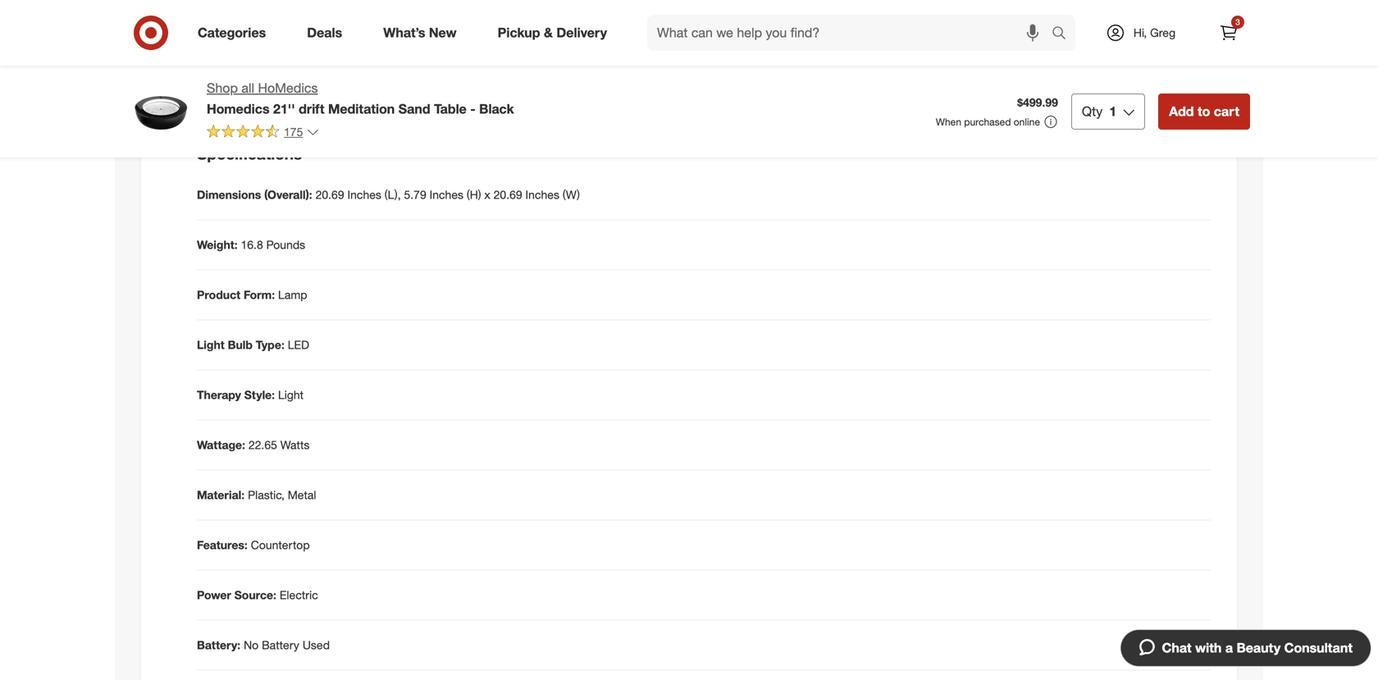 Task type: locate. For each thing, give the bounding box(es) containing it.
bulb
[[228, 338, 253, 352]]

wattage:
[[197, 438, 245, 452]]

categories
[[198, 25, 266, 41]]

(h)
[[467, 188, 481, 202]]

search button
[[1045, 15, 1084, 54]]

black
[[479, 101, 514, 117]]

online
[[1014, 116, 1041, 128]]

1
[[1110, 103, 1117, 119]]

control
[[213, 52, 251, 67]]

what's new link
[[370, 15, 477, 51]]

3 inches from the left
[[526, 188, 560, 202]]

add
[[1170, 103, 1195, 119]]

power left source:
[[197, 588, 231, 603]]

search
[[1045, 26, 1084, 42]]

hi,
[[1134, 25, 1148, 40]]

1 vertical spatial with
[[1196, 640, 1222, 656]]

plastic,
[[248, 488, 285, 502]]

features:
[[197, 538, 248, 552]]

when purchased online
[[936, 116, 1041, 128]]

(overall):
[[264, 188, 312, 202]]

when
[[936, 116, 962, 128]]

cord
[[249, 75, 272, 90]]

chat
[[1163, 640, 1192, 656]]

2 240 g sand packs included
[[213, 29, 361, 44]]

weight: 16.8 pounds
[[197, 238, 305, 252]]

add to cart
[[1170, 103, 1240, 119]]

countertop
[[251, 538, 310, 552]]

therapy
[[197, 388, 241, 402]]

&
[[544, 25, 553, 41]]

with
[[275, 75, 297, 90], [1196, 640, 1222, 656]]

1 horizontal spatial inches
[[430, 188, 464, 202]]

1 horizontal spatial light
[[278, 388, 304, 402]]

material:
[[197, 488, 245, 502]]

led
[[288, 338, 309, 352]]

5.79
[[404, 188, 427, 202]]

2 horizontal spatial inches
[[526, 188, 560, 202]]

175 link
[[207, 124, 320, 143]]

0 vertical spatial with
[[275, 75, 297, 90]]

battery: no battery used
[[197, 638, 330, 653]]

power
[[213, 75, 246, 90], [197, 588, 231, 603]]

power down control at left top
[[213, 75, 246, 90]]

inches left (l),
[[348, 188, 382, 202]]

with left a
[[1196, 640, 1222, 656]]

0 horizontal spatial with
[[275, 75, 297, 90]]

deals link
[[293, 15, 363, 51]]

20.69 right the x
[[494, 188, 523, 202]]

240
[[223, 29, 242, 44]]

form:
[[244, 288, 275, 302]]

hi, greg
[[1134, 25, 1176, 40]]

battery:
[[197, 638, 241, 653]]

0 vertical spatial power
[[213, 75, 246, 90]]

all
[[242, 80, 254, 96]]

no
[[244, 638, 259, 653]]

add to cart button
[[1159, 94, 1251, 130]]

x
[[485, 188, 491, 202]]

inches left the (w)
[[526, 188, 560, 202]]

light bulb type: led
[[197, 338, 309, 352]]

20.69 right (overall):
[[316, 188, 344, 202]]

power cord with switching adapter
[[213, 75, 391, 90]]

light right style:
[[278, 388, 304, 402]]

light left bulb
[[197, 338, 225, 352]]

image of homedics 21'' drift meditation sand table - black image
[[128, 79, 194, 144]]

specifications
[[197, 144, 302, 163]]

lamp
[[278, 288, 307, 302]]

0 horizontal spatial 20.69
[[316, 188, 344, 202]]

20.69
[[316, 188, 344, 202], [494, 188, 523, 202]]

source:
[[234, 588, 277, 603]]

1 vertical spatial power
[[197, 588, 231, 603]]

included
[[317, 29, 361, 44]]

3 link
[[1211, 15, 1248, 51]]

1 horizontal spatial 20.69
[[494, 188, 523, 202]]

1 horizontal spatial with
[[1196, 640, 1222, 656]]

inches
[[348, 188, 382, 202], [430, 188, 464, 202], [526, 188, 560, 202]]

a
[[1226, 640, 1234, 656]]

cart
[[1215, 103, 1240, 119]]

with down app
[[275, 75, 297, 90]]

power for power source: electric
[[197, 588, 231, 603]]

metal
[[288, 488, 316, 502]]

what's
[[383, 25, 425, 41]]

0 horizontal spatial inches
[[348, 188, 382, 202]]

light
[[197, 338, 225, 352], [278, 388, 304, 402]]

battery
[[262, 638, 300, 653]]

$499.99
[[1018, 95, 1059, 110]]

beauty
[[1237, 640, 1281, 656]]

wattage: 22.65 watts
[[197, 438, 310, 452]]

inches left (h) at the left of the page
[[430, 188, 464, 202]]

0 horizontal spatial light
[[197, 338, 225, 352]]

175
[[284, 125, 303, 139]]

shop all homedics homedics 21'' drift meditation sand table - black
[[207, 80, 514, 117]]



Task type: vqa. For each thing, say whether or not it's contained in the screenshot.
electronics
no



Task type: describe. For each thing, give the bounding box(es) containing it.
from
[[254, 52, 278, 67]]

what's new
[[383, 25, 457, 41]]

deals
[[307, 25, 342, 41]]

greg
[[1151, 25, 1176, 40]]

21''
[[273, 101, 295, 117]]

table
[[434, 101, 467, 117]]

2 inches from the left
[[430, 188, 464, 202]]

with inside "button"
[[1196, 640, 1222, 656]]

control from app
[[213, 52, 301, 67]]

qty
[[1082, 103, 1103, 119]]

pickup & delivery link
[[484, 15, 628, 51]]

2 20.69 from the left
[[494, 188, 523, 202]]

used
[[303, 638, 330, 653]]

electric
[[280, 588, 318, 603]]

to
[[1198, 103, 1211, 119]]

style:
[[244, 388, 275, 402]]

homedics
[[207, 101, 270, 117]]

(l),
[[385, 188, 401, 202]]

sand
[[255, 29, 280, 44]]

pounds
[[266, 238, 305, 252]]

3
[[1236, 17, 1241, 27]]

categories link
[[184, 15, 287, 51]]

material: plastic, metal
[[197, 488, 316, 502]]

weight:
[[197, 238, 238, 252]]

0 vertical spatial light
[[197, 338, 225, 352]]

pickup & delivery
[[498, 25, 607, 41]]

specifications button
[[154, 128, 1225, 180]]

2
[[213, 29, 220, 44]]

What can we help you find? suggestions appear below search field
[[648, 15, 1056, 51]]

switching
[[300, 75, 348, 90]]

1 vertical spatial light
[[278, 388, 304, 402]]

22.65
[[249, 438, 277, 452]]

type:
[[256, 338, 285, 352]]

chat with a beauty consultant button
[[1121, 630, 1372, 667]]

pickup
[[498, 25, 540, 41]]

-
[[470, 101, 476, 117]]

consultant
[[1285, 640, 1353, 656]]

power source: electric
[[197, 588, 318, 603]]

homedics
[[258, 80, 318, 96]]

chat with a beauty consultant
[[1163, 640, 1353, 656]]

product
[[197, 288, 241, 302]]

features: countertop
[[197, 538, 310, 552]]

sand
[[399, 101, 431, 117]]

1 inches from the left
[[348, 188, 382, 202]]

shop
[[207, 80, 238, 96]]

dimensions
[[197, 188, 261, 202]]

dimensions (overall): 20.69 inches (l), 5.79 inches (h) x 20.69 inches (w)
[[197, 188, 580, 202]]

g
[[245, 29, 252, 44]]

meditation
[[328, 101, 395, 117]]

new
[[429, 25, 457, 41]]

16.8
[[241, 238, 263, 252]]

delivery
[[557, 25, 607, 41]]

product form: lamp
[[197, 288, 307, 302]]

power for power cord with switching adapter
[[213, 75, 246, 90]]

packs
[[283, 29, 314, 44]]

therapy style: light
[[197, 388, 304, 402]]

adapter
[[351, 75, 391, 90]]

watts
[[281, 438, 310, 452]]

1 20.69 from the left
[[316, 188, 344, 202]]

(w)
[[563, 188, 580, 202]]

app
[[281, 52, 301, 67]]

purchased
[[965, 116, 1012, 128]]

qty 1
[[1082, 103, 1117, 119]]



